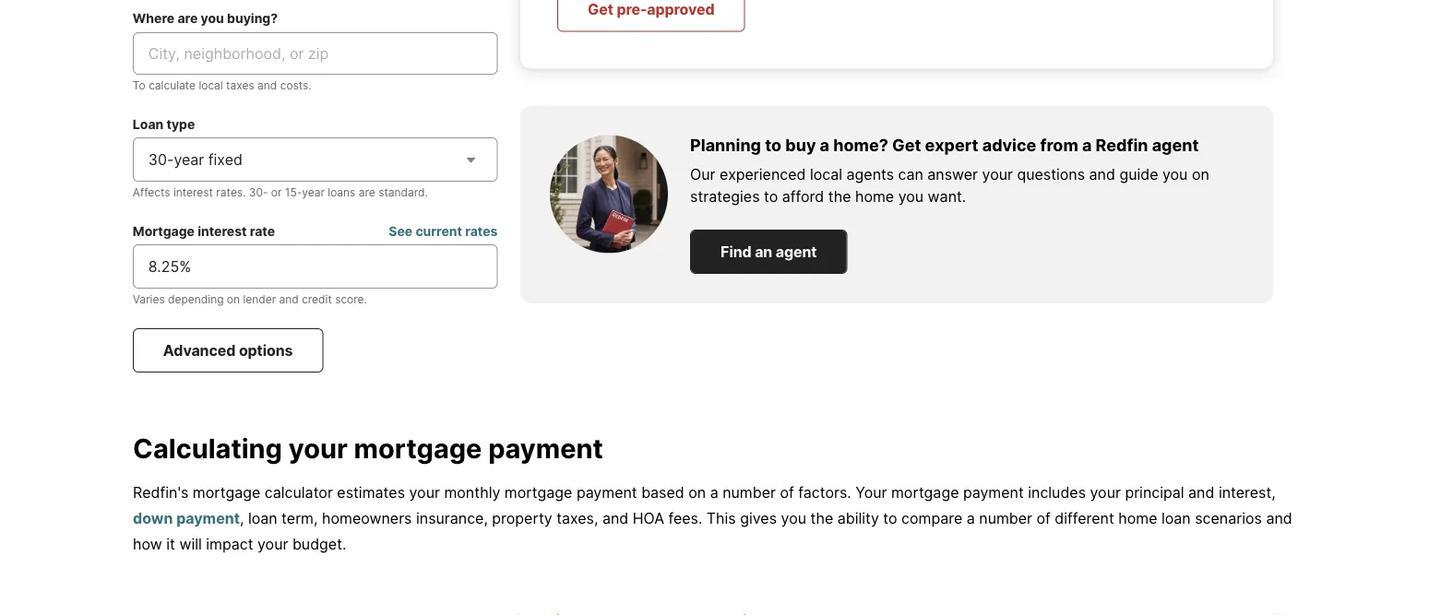 Task type: describe. For each thing, give the bounding box(es) containing it.
on inside redfin's mortgage calculator estimates your monthly mortgage payment based on a number of factors. your mortgage payment includes your principal and interest, down payment
[[689, 484, 706, 502]]

costs.
[[280, 78, 312, 92]]

term,
[[282, 510, 318, 528]]

where are you buying?
[[133, 10, 278, 26]]

1 vertical spatial on
[[227, 293, 240, 306]]

1 horizontal spatial agent
[[1152, 135, 1199, 155]]

redfin's
[[133, 484, 189, 502]]

agent image
[[550, 135, 668, 253]]

current
[[416, 223, 462, 239]]

to inside , loan term, homeowners insurance, property taxes, and hoa fees. this gives you the ability to compare a number of different home loan scenarios and how it will impact your budget.
[[883, 510, 897, 528]]

estimates
[[337, 484, 405, 502]]

home inside our experienced local agents can answer your questions and guide you on strategies to afford the home you want.
[[855, 187, 894, 205]]

property
[[492, 510, 552, 528]]

and right taxes
[[258, 78, 277, 92]]

mortgage
[[133, 223, 195, 239]]

and left the hoa
[[602, 510, 629, 528]]

it
[[166, 535, 175, 553]]

different
[[1055, 510, 1115, 528]]

credit
[[302, 293, 332, 306]]

and inside redfin's mortgage calculator estimates your monthly mortgage payment based on a number of factors. your mortgage payment includes your principal and interest, down payment
[[1189, 484, 1215, 502]]

agent inside button
[[776, 243, 817, 261]]

a inside , loan term, homeowners insurance, property taxes, and hoa fees. this gives you the ability to compare a number of different home loan scenarios and how it will impact your budget.
[[967, 510, 975, 528]]

15-
[[285, 185, 302, 199]]

pre-
[[617, 0, 647, 18]]

expert
[[925, 135, 979, 155]]

gives
[[740, 510, 777, 528]]

,
[[240, 510, 244, 528]]

you down can at top
[[898, 187, 924, 205]]

experienced
[[720, 165, 806, 183]]

mortgage up compare
[[891, 484, 959, 502]]

how
[[133, 535, 162, 553]]

depending
[[168, 293, 224, 306]]

mortgage up property
[[505, 484, 572, 502]]

the inside our experienced local agents can answer your questions and guide you on strategies to afford the home you want.
[[828, 187, 851, 205]]

buying?
[[227, 10, 278, 26]]

buy
[[786, 135, 816, 155]]

1 horizontal spatial get
[[892, 135, 921, 155]]

down
[[133, 510, 173, 528]]

calculate
[[149, 78, 196, 92]]

home?
[[833, 135, 888, 155]]

planning
[[690, 135, 761, 155]]

see current rates link
[[389, 221, 498, 241]]

your
[[856, 484, 887, 502]]

calculating your mortgage payment
[[133, 432, 603, 465]]

loan
[[133, 116, 164, 132]]

mortgage interest rate
[[133, 223, 275, 239]]

taxes,
[[557, 510, 598, 528]]

mortgage up ,
[[193, 484, 261, 502]]

agents
[[847, 165, 894, 183]]

and down interest,
[[1266, 510, 1293, 528]]

type
[[167, 116, 195, 132]]

a right 'buy' on the top of the page
[[820, 135, 830, 155]]

our
[[690, 165, 716, 183]]

advice
[[982, 135, 1037, 155]]

the inside , loan term, homeowners insurance, property taxes, and hoa fees. this gives you the ability to compare a number of different home loan scenarios and how it will impact your budget.
[[811, 510, 834, 528]]

principal
[[1125, 484, 1184, 502]]

get inside 'button'
[[588, 0, 613, 18]]

can
[[898, 165, 924, 183]]

mortgage up estimates
[[354, 432, 482, 465]]

monthly
[[444, 484, 500, 502]]

factors.
[[798, 484, 851, 502]]

your up 'insurance,'
[[409, 484, 440, 502]]

ability
[[838, 510, 879, 528]]

planning to buy a home? get expert advice from a redfin agent
[[690, 135, 1199, 155]]

2 loan from the left
[[1162, 510, 1191, 528]]

30-year fixed
[[148, 150, 243, 168]]

local for agents
[[810, 165, 843, 183]]

afford
[[782, 187, 824, 205]]

from
[[1040, 135, 1079, 155]]

interest for affects
[[173, 185, 213, 199]]

get pre-approved button
[[557, 0, 745, 32]]

strategies
[[690, 187, 760, 205]]

advanced options button
[[133, 329, 323, 373]]

to
[[133, 78, 146, 92]]

advanced
[[163, 341, 236, 359]]

you right guide
[[1163, 165, 1188, 183]]

down payment link
[[133, 510, 240, 528]]

a inside redfin's mortgage calculator estimates your monthly mortgage payment based on a number of factors. your mortgage payment includes your principal and interest, down payment
[[710, 484, 719, 502]]

to calculate local taxes and costs.
[[133, 78, 312, 92]]

budget.
[[292, 535, 346, 553]]

rates.
[[216, 185, 246, 199]]

affects
[[133, 185, 170, 199]]

includes
[[1028, 484, 1086, 502]]

of inside redfin's mortgage calculator estimates your monthly mortgage payment based on a number of factors. your mortgage payment includes your principal and interest, down payment
[[780, 484, 794, 502]]

this
[[707, 510, 736, 528]]



Task type: locate. For each thing, give the bounding box(es) containing it.
on
[[1192, 165, 1210, 183], [227, 293, 240, 306], [689, 484, 706, 502]]

loan down principal
[[1162, 510, 1191, 528]]

0 horizontal spatial get
[[588, 0, 613, 18]]

the down factors.
[[811, 510, 834, 528]]

you left buying?
[[201, 10, 224, 26]]

impact
[[206, 535, 253, 553]]

get
[[588, 0, 613, 18], [892, 135, 921, 155]]

score.
[[335, 293, 367, 306]]

1 horizontal spatial on
[[689, 484, 706, 502]]

0 vertical spatial year
[[174, 150, 204, 168]]

affects interest rates. 30- or 15-year loans are standard.
[[133, 185, 428, 199]]

local
[[199, 78, 223, 92], [810, 165, 843, 183]]

options
[[239, 341, 293, 359]]

0 vertical spatial agent
[[1152, 135, 1199, 155]]

find an agent button
[[690, 230, 848, 274]]

0 vertical spatial 30-
[[148, 150, 174, 168]]

see current rates
[[389, 223, 498, 239]]

rates
[[465, 223, 498, 239]]

0 horizontal spatial home
[[855, 187, 894, 205]]

of left factors.
[[780, 484, 794, 502]]

varies depending on lender and credit score.
[[133, 293, 367, 306]]

interest,
[[1219, 484, 1276, 502]]

and down 'redfin'
[[1089, 165, 1116, 183]]

advanced options
[[163, 341, 293, 359]]

City, neighborhood, or zip search field
[[133, 32, 498, 75]]

agent
[[1152, 135, 1199, 155], [776, 243, 817, 261]]

1 horizontal spatial year
[[302, 185, 325, 199]]

1 loan from the left
[[248, 510, 277, 528]]

fixed
[[208, 150, 243, 168]]

based
[[641, 484, 684, 502]]

0 vertical spatial interest
[[173, 185, 213, 199]]

local inside our experienced local agents can answer your questions and guide you on strategies to afford the home you want.
[[810, 165, 843, 183]]

will
[[179, 535, 202, 553]]

get pre-approved
[[588, 0, 715, 18]]

local left taxes
[[199, 78, 223, 92]]

want.
[[928, 187, 966, 205]]

calculator
[[265, 484, 333, 502]]

are
[[178, 10, 198, 26], [359, 185, 375, 199]]

home down agents
[[855, 187, 894, 205]]

30- left or
[[249, 185, 268, 199]]

1 vertical spatial to
[[764, 187, 778, 205]]

1 horizontal spatial local
[[810, 165, 843, 183]]

year left loans at the left top of page
[[302, 185, 325, 199]]

of down includes
[[1037, 510, 1051, 528]]

interest for mortgage
[[198, 223, 247, 239]]

1 vertical spatial home
[[1119, 510, 1158, 528]]

an
[[755, 243, 773, 261]]

1 vertical spatial year
[[302, 185, 325, 199]]

0 vertical spatial of
[[780, 484, 794, 502]]

a right 'from' on the right
[[1082, 135, 1092, 155]]

0 horizontal spatial are
[[178, 10, 198, 26]]

rate
[[250, 223, 275, 239]]

guide
[[1120, 165, 1159, 183]]

you inside , loan term, homeowners insurance, property taxes, and hoa fees. this gives you the ability to compare a number of different home loan scenarios and how it will impact your budget.
[[781, 510, 806, 528]]

of inside , loan term, homeowners insurance, property taxes, and hoa fees. this gives you the ability to compare a number of different home loan scenarios and how it will impact your budget.
[[1037, 510, 1051, 528]]

payment up property
[[488, 432, 603, 465]]

and left credit at the top
[[279, 293, 299, 306]]

on up the fees. at the left bottom
[[689, 484, 706, 502]]

1 horizontal spatial home
[[1119, 510, 1158, 528]]

0 vertical spatial local
[[199, 78, 223, 92]]

1 horizontal spatial of
[[1037, 510, 1051, 528]]

1 vertical spatial get
[[892, 135, 921, 155]]

where
[[133, 10, 175, 26]]

0 vertical spatial home
[[855, 187, 894, 205]]

0 horizontal spatial number
[[723, 484, 776, 502]]

to right ability
[[883, 510, 897, 528]]

a
[[820, 135, 830, 155], [1082, 135, 1092, 155], [710, 484, 719, 502], [967, 510, 975, 528]]

loan
[[248, 510, 277, 528], [1162, 510, 1191, 528]]

1 vertical spatial 30-
[[249, 185, 268, 199]]

number inside , loan term, homeowners insurance, property taxes, and hoa fees. this gives you the ability to compare a number of different home loan scenarios and how it will impact your budget.
[[979, 510, 1033, 528]]

insurance,
[[416, 510, 488, 528]]

a right compare
[[967, 510, 975, 528]]

0 vertical spatial number
[[723, 484, 776, 502]]

homeowners
[[322, 510, 412, 528]]

get up can at top
[[892, 135, 921, 155]]

home
[[855, 187, 894, 205], [1119, 510, 1158, 528]]

your down term,
[[257, 535, 288, 553]]

None text field
[[148, 256, 482, 278]]

local for taxes
[[199, 78, 223, 92]]

interest down '30-year fixed'
[[173, 185, 213, 199]]

30-
[[148, 150, 174, 168], [249, 185, 268, 199]]

to left 'buy' on the top of the page
[[765, 135, 782, 155]]

year down the type on the left top
[[174, 150, 204, 168]]

0 vertical spatial on
[[1192, 165, 1210, 183]]

1 vertical spatial number
[[979, 510, 1033, 528]]

number down includes
[[979, 510, 1033, 528]]

compare
[[902, 510, 963, 528]]

redfin's mortgage calculator estimates your monthly mortgage payment based on a number of factors. your mortgage payment includes your principal and interest, down payment
[[133, 484, 1276, 528]]

0 vertical spatial are
[[178, 10, 198, 26]]

taxes
[[226, 78, 254, 92]]

redfin
[[1096, 135, 1148, 155]]

1 vertical spatial interest
[[198, 223, 247, 239]]

varies
[[133, 293, 165, 306]]

find
[[721, 243, 752, 261]]

standard.
[[378, 185, 428, 199]]

find an agent
[[721, 243, 817, 261]]

number
[[723, 484, 776, 502], [979, 510, 1033, 528]]

local up afford
[[810, 165, 843, 183]]

agent up guide
[[1152, 135, 1199, 155]]

1 horizontal spatial 30-
[[249, 185, 268, 199]]

interest down 'rates.'
[[198, 223, 247, 239]]

agent right an
[[776, 243, 817, 261]]

and
[[258, 78, 277, 92], [1089, 165, 1116, 183], [279, 293, 299, 306], [1189, 484, 1215, 502], [602, 510, 629, 528], [1266, 510, 1293, 528]]

your inside , loan term, homeowners insurance, property taxes, and hoa fees. this gives you the ability to compare a number of different home loan scenarios and how it will impact your budget.
[[257, 535, 288, 553]]

answer
[[928, 165, 978, 183]]

your down the advice
[[982, 165, 1013, 183]]

1 horizontal spatial are
[[359, 185, 375, 199]]

1 vertical spatial are
[[359, 185, 375, 199]]

calculating
[[133, 432, 282, 465]]

to inside our experienced local agents can answer your questions and guide you on strategies to afford the home you want.
[[764, 187, 778, 205]]

mortgage
[[354, 432, 482, 465], [193, 484, 261, 502], [505, 484, 572, 502], [891, 484, 959, 502]]

1 vertical spatial agent
[[776, 243, 817, 261]]

0 horizontal spatial local
[[199, 78, 223, 92]]

loan right ,
[[248, 510, 277, 528]]

on right guide
[[1192, 165, 1210, 183]]

hoa
[[633, 510, 664, 528]]

questions
[[1017, 165, 1085, 183]]

home down principal
[[1119, 510, 1158, 528]]

the
[[828, 187, 851, 205], [811, 510, 834, 528]]

0 horizontal spatial 30-
[[148, 150, 174, 168]]

number inside redfin's mortgage calculator estimates your monthly mortgage payment based on a number of factors. your mortgage payment includes your principal and interest, down payment
[[723, 484, 776, 502]]

, loan term, homeowners insurance, property taxes, and hoa fees. this gives you the ability to compare a number of different home loan scenarios and how it will impact your budget.
[[133, 510, 1293, 553]]

to
[[765, 135, 782, 155], [764, 187, 778, 205], [883, 510, 897, 528]]

1 vertical spatial local
[[810, 165, 843, 183]]

loan type
[[133, 116, 195, 132]]

are right where
[[178, 10, 198, 26]]

number up gives
[[723, 484, 776, 502]]

payment up taxes,
[[577, 484, 637, 502]]

0 vertical spatial the
[[828, 187, 851, 205]]

2 horizontal spatial on
[[1192, 165, 1210, 183]]

on left lender
[[227, 293, 240, 306]]

your inside our experienced local agents can answer your questions and guide you on strategies to afford the home you want.
[[982, 165, 1013, 183]]

0 horizontal spatial agent
[[776, 243, 817, 261]]

1 horizontal spatial number
[[979, 510, 1033, 528]]

see
[[389, 223, 413, 239]]

and up scenarios
[[1189, 484, 1215, 502]]

get left pre-
[[588, 0, 613, 18]]

1 vertical spatial the
[[811, 510, 834, 528]]

payment up will
[[176, 510, 240, 528]]

0 horizontal spatial on
[[227, 293, 240, 306]]

loans
[[328, 185, 356, 199]]

home inside , loan term, homeowners insurance, property taxes, and hoa fees. this gives you the ability to compare a number of different home loan scenarios and how it will impact your budget.
[[1119, 510, 1158, 528]]

30- up affects
[[148, 150, 174, 168]]

your
[[982, 165, 1013, 183], [289, 432, 348, 465], [409, 484, 440, 502], [1090, 484, 1121, 502], [257, 535, 288, 553]]

to down experienced
[[764, 187, 778, 205]]

0 vertical spatial get
[[588, 0, 613, 18]]

of
[[780, 484, 794, 502], [1037, 510, 1051, 528]]

year
[[174, 150, 204, 168], [302, 185, 325, 199]]

you
[[201, 10, 224, 26], [1163, 165, 1188, 183], [898, 187, 924, 205], [781, 510, 806, 528]]

0 horizontal spatial year
[[174, 150, 204, 168]]

0 horizontal spatial loan
[[248, 510, 277, 528]]

payment left includes
[[963, 484, 1024, 502]]

and inside our experienced local agents can answer your questions and guide you on strategies to afford the home you want.
[[1089, 165, 1116, 183]]

a up this
[[710, 484, 719, 502]]

1 horizontal spatial loan
[[1162, 510, 1191, 528]]

on inside our experienced local agents can answer your questions and guide you on strategies to afford the home you want.
[[1192, 165, 1210, 183]]

0 horizontal spatial of
[[780, 484, 794, 502]]

are right loans at the left top of page
[[359, 185, 375, 199]]

your up the calculator
[[289, 432, 348, 465]]

fees.
[[669, 510, 703, 528]]

2 vertical spatial on
[[689, 484, 706, 502]]

approved
[[647, 0, 715, 18]]

you right gives
[[781, 510, 806, 528]]

our experienced local agents can answer your questions and guide you on strategies to afford the home you want.
[[690, 165, 1210, 205]]

1 vertical spatial of
[[1037, 510, 1051, 528]]

0 vertical spatial to
[[765, 135, 782, 155]]

scenarios
[[1195, 510, 1262, 528]]

lender
[[243, 293, 276, 306]]

2 vertical spatial to
[[883, 510, 897, 528]]

your up different
[[1090, 484, 1121, 502]]

or
[[271, 185, 282, 199]]

the right afford
[[828, 187, 851, 205]]



Task type: vqa. For each thing, say whether or not it's contained in the screenshot.
submit search "icon"
no



